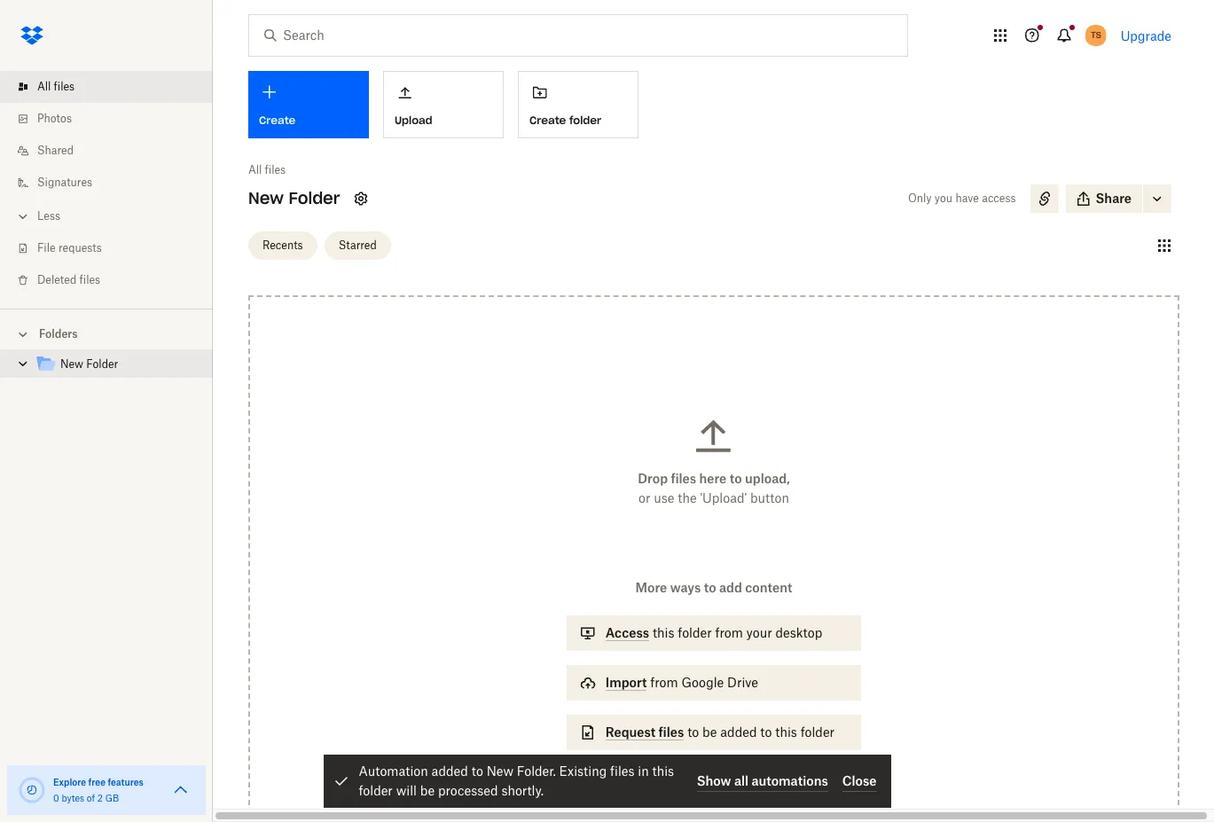 Task type: vqa. For each thing, say whether or not it's contained in the screenshot.
More Ways To Add Content
yes



Task type: describe. For each thing, give the bounding box(es) containing it.
1 vertical spatial folder
[[86, 358, 118, 371]]

signatures
[[37, 176, 92, 189]]

show all automations button
[[697, 771, 829, 792]]

create for create folder
[[530, 113, 566, 127]]

existing
[[560, 764, 607, 779]]

2
[[97, 793, 103, 804]]

folder up automations
[[801, 725, 835, 740]]

files down create popup button
[[265, 163, 286, 177]]

all
[[735, 773, 749, 788]]

use
[[654, 491, 675, 506]]

only you have access
[[909, 192, 1017, 205]]

features
[[108, 777, 144, 788]]

access
[[606, 626, 650, 641]]

automation added to new folder. existing files in this folder will be processed shortly.
[[359, 764, 675, 799]]

content
[[746, 580, 793, 595]]

1 vertical spatial all files link
[[248, 162, 286, 179]]

0 vertical spatial folder
[[289, 188, 340, 209]]

'upload'
[[701, 491, 747, 506]]

bytes
[[62, 793, 84, 804]]

dropbox image
[[14, 18, 50, 53]]

this up automations
[[776, 725, 798, 740]]

drop
[[638, 471, 668, 486]]

automations
[[752, 773, 829, 788]]

files inside list item
[[54, 80, 75, 93]]

free
[[88, 777, 106, 788]]

folder left the close button
[[807, 775, 841, 790]]

processed
[[438, 784, 498, 799]]

ts button
[[1082, 21, 1111, 50]]

folders button
[[0, 320, 213, 347]]

files inside drop files here to upload, or use the 'upload' button
[[671, 471, 697, 486]]

share for share
[[1096, 191, 1132, 206]]

upload button
[[383, 71, 504, 138]]

folder inside automation added to new folder. existing files in this folder will be processed shortly.
[[359, 784, 393, 799]]

show all automations
[[697, 773, 829, 788]]

folders
[[39, 327, 78, 341]]

will
[[396, 784, 417, 799]]

all files list item
[[0, 71, 213, 103]]

to up the manage
[[688, 725, 700, 740]]

import
[[606, 675, 647, 690]]

files right deleted
[[79, 273, 100, 287]]

explore free features 0 bytes of 2 gb
[[53, 777, 144, 804]]

you
[[935, 192, 953, 205]]

starred
[[339, 238, 377, 252]]

deleted files link
[[14, 264, 213, 296]]

0 vertical spatial new folder
[[248, 188, 340, 209]]

automation
[[359, 764, 428, 779]]

access for have
[[983, 192, 1017, 205]]

or
[[639, 491, 651, 506]]

here
[[700, 471, 727, 486]]

all inside list item
[[37, 80, 51, 93]]

create folder button
[[518, 71, 639, 138]]

and
[[645, 775, 668, 790]]

be inside automation added to new folder. existing files in this folder will be processed shortly.
[[420, 784, 435, 799]]

more ways to add content element
[[563, 579, 865, 818]]

list containing all files
[[0, 60, 213, 309]]

the
[[678, 491, 697, 506]]

import from google drive
[[606, 675, 759, 690]]

deleted files
[[37, 273, 100, 287]]

access for manage
[[723, 775, 763, 790]]

gb
[[105, 793, 119, 804]]

desktop
[[776, 626, 823, 641]]

google
[[682, 675, 724, 690]]

request
[[606, 725, 656, 740]]

files inside automation added to new folder. existing files in this folder will be processed shortly.
[[611, 764, 635, 779]]

share button
[[1066, 185, 1143, 213]]

access this folder from your desktop
[[606, 626, 823, 641]]

signatures link
[[14, 167, 213, 199]]

share and manage access to this folder
[[606, 775, 841, 790]]

alert containing automation added to new folder. existing files in this folder will be processed shortly.
[[323, 755, 891, 808]]

share for share and manage access to this folder
[[606, 775, 642, 790]]

1 vertical spatial from
[[651, 675, 679, 690]]

new inside "new folder" link
[[60, 358, 83, 371]]

quota usage element
[[18, 776, 46, 805]]



Task type: locate. For each thing, give the bounding box(es) containing it.
to up show all automations
[[761, 725, 773, 740]]

this inside automation added to new folder. existing files in this folder will be processed shortly.
[[653, 764, 675, 779]]

1 vertical spatial share
[[606, 775, 642, 790]]

from left your
[[716, 626, 743, 641]]

new inside automation added to new folder. existing files in this folder will be processed shortly.
[[487, 764, 514, 779]]

0 horizontal spatial added
[[432, 764, 468, 779]]

0 horizontal spatial all files link
[[14, 71, 213, 103]]

0 vertical spatial be
[[703, 725, 717, 740]]

recents
[[263, 238, 303, 252]]

drop files here to upload, or use the 'upload' button
[[638, 471, 790, 506]]

all files link up recents
[[248, 162, 286, 179]]

button
[[751, 491, 790, 506]]

folder down automation
[[359, 784, 393, 799]]

shared
[[37, 144, 74, 157]]

less
[[37, 209, 60, 223]]

this right access
[[653, 626, 675, 641]]

1 horizontal spatial new
[[248, 188, 284, 209]]

1 horizontal spatial folder
[[289, 188, 340, 209]]

more
[[636, 580, 668, 595]]

folder
[[570, 113, 602, 127], [678, 626, 712, 641], [801, 725, 835, 740], [807, 775, 841, 790], [359, 784, 393, 799]]

this right in
[[653, 764, 675, 779]]

photos
[[37, 112, 72, 125]]

all files
[[37, 80, 75, 93], [248, 163, 286, 177]]

1 horizontal spatial all
[[248, 163, 262, 177]]

0 vertical spatial all files link
[[14, 71, 213, 103]]

0 vertical spatial new
[[248, 188, 284, 209]]

folder down folders button
[[86, 358, 118, 371]]

0 horizontal spatial new folder
[[60, 358, 118, 371]]

1 horizontal spatial added
[[721, 725, 757, 740]]

1 horizontal spatial all files
[[248, 163, 286, 177]]

all up recents button
[[248, 163, 262, 177]]

drive
[[728, 675, 759, 690]]

to right "all" on the bottom
[[766, 775, 778, 790]]

new folder up recents
[[248, 188, 340, 209]]

deleted
[[37, 273, 77, 287]]

0 horizontal spatial be
[[420, 784, 435, 799]]

all files link up the shared 'link'
[[14, 71, 213, 103]]

0 horizontal spatial all files
[[37, 80, 75, 93]]

manage
[[671, 775, 720, 790]]

all
[[37, 80, 51, 93], [248, 163, 262, 177]]

your
[[747, 626, 773, 641]]

requests
[[58, 241, 102, 255]]

all files up recents
[[248, 163, 286, 177]]

2 vertical spatial new
[[487, 764, 514, 779]]

files left in
[[611, 764, 635, 779]]

new up recents
[[248, 188, 284, 209]]

all up photos
[[37, 80, 51, 93]]

1 vertical spatial new
[[60, 358, 83, 371]]

0
[[53, 793, 59, 804]]

all files inside all files list item
[[37, 80, 75, 93]]

to inside drop files here to upload, or use the 'upload' button
[[730, 471, 742, 486]]

this right "all" on the bottom
[[781, 775, 803, 790]]

added
[[721, 725, 757, 740], [432, 764, 468, 779]]

0 vertical spatial added
[[721, 725, 757, 740]]

create
[[530, 113, 566, 127], [259, 114, 296, 127]]

1 vertical spatial added
[[432, 764, 468, 779]]

close button
[[843, 771, 877, 792]]

file
[[37, 241, 56, 255]]

0 vertical spatial all files
[[37, 80, 75, 93]]

1 vertical spatial access
[[723, 775, 763, 790]]

folder.
[[517, 764, 556, 779]]

create inside button
[[530, 113, 566, 127]]

add
[[720, 580, 743, 595]]

folder left 'folder settings' image
[[289, 188, 340, 209]]

create inside popup button
[[259, 114, 296, 127]]

0 horizontal spatial all
[[37, 80, 51, 93]]

0 horizontal spatial share
[[606, 775, 642, 790]]

file requests
[[37, 241, 102, 255]]

new
[[248, 188, 284, 209], [60, 358, 83, 371], [487, 764, 514, 779]]

show
[[697, 773, 732, 788]]

have
[[956, 192, 980, 205]]

added up processed
[[432, 764, 468, 779]]

less image
[[14, 208, 32, 225]]

create folder
[[530, 113, 602, 127]]

upgrade link
[[1121, 28, 1172, 43]]

files
[[54, 80, 75, 93], [265, 163, 286, 177], [79, 273, 100, 287], [671, 471, 697, 486], [659, 725, 684, 740], [611, 764, 635, 779]]

folder settings image
[[351, 188, 372, 209]]

to right here
[[730, 471, 742, 486]]

to left add
[[704, 580, 717, 595]]

1 vertical spatial be
[[420, 784, 435, 799]]

new folder link
[[35, 353, 199, 377]]

new up 'shortly.'
[[487, 764, 514, 779]]

1 horizontal spatial new folder
[[248, 188, 340, 209]]

0 vertical spatial all
[[37, 80, 51, 93]]

0 horizontal spatial access
[[723, 775, 763, 790]]

from
[[716, 626, 743, 641], [651, 675, 679, 690]]

upload,
[[745, 471, 790, 486]]

shortly.
[[502, 784, 544, 799]]

this
[[653, 626, 675, 641], [776, 725, 798, 740], [653, 764, 675, 779], [781, 775, 803, 790]]

from right the import
[[651, 675, 679, 690]]

alert
[[323, 755, 891, 808]]

folder down ways
[[678, 626, 712, 641]]

new folder down folders button
[[60, 358, 118, 371]]

more ways to add content
[[636, 580, 793, 595]]

upgrade
[[1121, 28, 1172, 43]]

0 horizontal spatial create
[[259, 114, 296, 127]]

1 horizontal spatial share
[[1096, 191, 1132, 206]]

all files up photos
[[37, 80, 75, 93]]

starred button
[[324, 231, 391, 260]]

share
[[1096, 191, 1132, 206], [606, 775, 642, 790]]

1 horizontal spatial create
[[530, 113, 566, 127]]

upload
[[395, 113, 433, 127]]

close
[[843, 773, 877, 788]]

Search in folder "Dropbox" text field
[[283, 26, 871, 45]]

1 vertical spatial all files
[[248, 163, 286, 177]]

create for create
[[259, 114, 296, 127]]

explore
[[53, 777, 86, 788]]

files inside more ways to add content element
[[659, 725, 684, 740]]

request files to be added to this folder
[[606, 725, 835, 740]]

be up show
[[703, 725, 717, 740]]

access
[[983, 192, 1017, 205], [723, 775, 763, 790]]

to
[[730, 471, 742, 486], [704, 580, 717, 595], [688, 725, 700, 740], [761, 725, 773, 740], [472, 764, 483, 779], [766, 775, 778, 790]]

ts
[[1091, 29, 1102, 41]]

new folder
[[248, 188, 340, 209], [60, 358, 118, 371]]

be right will
[[420, 784, 435, 799]]

1 horizontal spatial access
[[983, 192, 1017, 205]]

to up processed
[[472, 764, 483, 779]]

added up "all" on the bottom
[[721, 725, 757, 740]]

recents button
[[248, 231, 317, 260]]

added inside automation added to new folder. existing files in this folder will be processed shortly.
[[432, 764, 468, 779]]

1 horizontal spatial all files link
[[248, 162, 286, 179]]

all files link
[[14, 71, 213, 103], [248, 162, 286, 179]]

0 horizontal spatial from
[[651, 675, 679, 690]]

new down folders on the left of the page
[[60, 358, 83, 371]]

only
[[909, 192, 932, 205]]

create button
[[248, 71, 369, 138]]

0 horizontal spatial new
[[60, 358, 83, 371]]

files up the
[[671, 471, 697, 486]]

0 vertical spatial share
[[1096, 191, 1132, 206]]

folder
[[289, 188, 340, 209], [86, 358, 118, 371]]

to inside automation added to new folder. existing files in this folder will be processed shortly.
[[472, 764, 483, 779]]

in
[[638, 764, 649, 779]]

file requests link
[[14, 233, 213, 264]]

folder inside button
[[570, 113, 602, 127]]

1 horizontal spatial from
[[716, 626, 743, 641]]

added inside more ways to add content element
[[721, 725, 757, 740]]

1 horizontal spatial be
[[703, 725, 717, 740]]

folder down search in folder "dropbox" text field
[[570, 113, 602, 127]]

files right request
[[659, 725, 684, 740]]

photos link
[[14, 103, 213, 135]]

ways
[[671, 580, 701, 595]]

list
[[0, 60, 213, 309]]

0 horizontal spatial folder
[[86, 358, 118, 371]]

0 vertical spatial from
[[716, 626, 743, 641]]

0 vertical spatial access
[[983, 192, 1017, 205]]

be
[[703, 725, 717, 740], [420, 784, 435, 799]]

2 horizontal spatial new
[[487, 764, 514, 779]]

share inside button
[[1096, 191, 1132, 206]]

1 vertical spatial new folder
[[60, 358, 118, 371]]

1 vertical spatial all
[[248, 163, 262, 177]]

of
[[87, 793, 95, 804]]

shared link
[[14, 135, 213, 167]]

be inside more ways to add content element
[[703, 725, 717, 740]]

access inside more ways to add content element
[[723, 775, 763, 790]]

files up photos
[[54, 80, 75, 93]]

share inside more ways to add content element
[[606, 775, 642, 790]]



